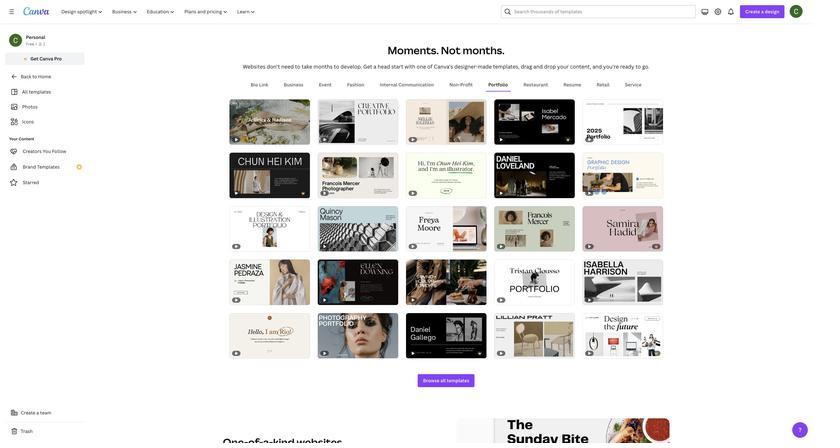Task type: vqa. For each thing, say whether or not it's contained in the screenshot.
The Stay
no



Task type: locate. For each thing, give the bounding box(es) containing it.
a inside dropdown button
[[762, 8, 765, 15]]

restaurant
[[524, 81, 549, 88]]

back to home link
[[5, 70, 84, 83]]

brand
[[23, 164, 36, 170]]

get inside get canva pro button
[[30, 56, 38, 62]]

and left the you're
[[593, 63, 603, 70]]

a inside button
[[36, 410, 39, 416]]

moments. not months.
[[388, 43, 505, 57]]

0 vertical spatial create
[[746, 8, 761, 15]]

0 vertical spatial get
[[30, 56, 38, 62]]

portfolio
[[489, 81, 509, 88]]

browse all templates
[[424, 378, 470, 384]]

months
[[314, 63, 333, 70]]

create left team
[[21, 410, 35, 416]]

a left team
[[36, 410, 39, 416]]

communication
[[399, 81, 434, 88]]

content
[[19, 136, 34, 142]]

1 horizontal spatial create
[[746, 8, 761, 15]]

your
[[558, 63, 569, 70]]

1 horizontal spatial and
[[593, 63, 603, 70]]

fashion
[[348, 81, 365, 88]]

all
[[441, 378, 446, 384]]

get left the head
[[364, 63, 373, 70]]

browse
[[424, 378, 440, 384]]

non-profit button
[[447, 78, 476, 91]]

None search field
[[502, 5, 697, 18]]

2 horizontal spatial a
[[762, 8, 765, 15]]

bio link button
[[248, 78, 271, 91]]

to
[[295, 63, 301, 70], [334, 63, 340, 70], [636, 63, 642, 70], [32, 73, 37, 80]]

and right the drag
[[534, 63, 543, 70]]

create a team
[[21, 410, 51, 416]]

create a team button
[[5, 406, 84, 419]]

create a design
[[746, 8, 780, 15]]

1 horizontal spatial a
[[374, 63, 377, 70]]

a left design
[[762, 8, 765, 15]]

0 horizontal spatial a
[[36, 410, 39, 416]]

ready
[[621, 63, 635, 70]]

bio link
[[251, 81, 268, 88]]

0 horizontal spatial get
[[30, 56, 38, 62]]

1
[[43, 41, 45, 47]]

event
[[319, 81, 332, 88]]

templates right 'all'
[[29, 89, 51, 95]]

get left the canva
[[30, 56, 38, 62]]

2 and from the left
[[593, 63, 603, 70]]

1 vertical spatial a
[[374, 63, 377, 70]]

you're
[[604, 63, 620, 70]]

moments.
[[388, 43, 439, 57]]

free •
[[26, 41, 37, 47]]

templates right all on the right of page
[[447, 378, 470, 384]]

a
[[762, 8, 765, 15], [374, 63, 377, 70], [36, 410, 39, 416]]

create left design
[[746, 8, 761, 15]]

a left the head
[[374, 63, 377, 70]]

not
[[441, 43, 461, 57]]

of
[[428, 63, 433, 70]]

0 horizontal spatial create
[[21, 410, 35, 416]]

follow
[[52, 148, 66, 154]]

take
[[302, 63, 313, 70]]

creators you follow link
[[5, 145, 84, 158]]

get canva pro button
[[5, 53, 84, 65]]

retail
[[597, 81, 610, 88]]

create inside button
[[21, 410, 35, 416]]

service button
[[623, 78, 645, 91]]

creators you follow
[[23, 148, 66, 154]]

to right back
[[32, 73, 37, 80]]

back
[[21, 73, 31, 80]]

0 vertical spatial a
[[762, 8, 765, 15]]

templates
[[37, 164, 60, 170]]

your
[[9, 136, 18, 142]]

create inside dropdown button
[[746, 8, 761, 15]]

and
[[534, 63, 543, 70], [593, 63, 603, 70]]

fashion button
[[345, 78, 367, 91]]

2 vertical spatial a
[[36, 410, 39, 416]]

1 horizontal spatial templates
[[447, 378, 470, 384]]

business button
[[281, 78, 306, 91]]

1 vertical spatial create
[[21, 410, 35, 416]]

1 vertical spatial get
[[364, 63, 373, 70]]

designer-
[[455, 63, 478, 70]]

months.
[[463, 43, 505, 57]]

photos
[[22, 104, 38, 110]]

0 horizontal spatial and
[[534, 63, 543, 70]]

1 vertical spatial templates
[[447, 378, 470, 384]]

create
[[746, 8, 761, 15], [21, 410, 35, 416]]

trash
[[21, 428, 33, 434]]

0 horizontal spatial templates
[[29, 89, 51, 95]]

free
[[26, 41, 34, 47]]

retail button
[[595, 78, 613, 91]]

get
[[30, 56, 38, 62], [364, 63, 373, 70]]

team
[[40, 410, 51, 416]]

icons
[[22, 119, 34, 125]]

trash link
[[5, 425, 84, 438]]

design
[[766, 8, 780, 15]]

canva
[[39, 56, 53, 62]]

back to home
[[21, 73, 51, 80]]

to left go.
[[636, 63, 642, 70]]

all templates link
[[9, 86, 81, 98]]

Search search field
[[515, 6, 693, 18]]

icons link
[[9, 116, 81, 128]]



Task type: describe. For each thing, give the bounding box(es) containing it.
0 vertical spatial templates
[[29, 89, 51, 95]]

all
[[22, 89, 28, 95]]

1 and from the left
[[534, 63, 543, 70]]

business
[[284, 81, 304, 88]]

link
[[259, 81, 268, 88]]

resume button
[[562, 78, 584, 91]]

internal
[[380, 81, 398, 88]]

create for create a design
[[746, 8, 761, 15]]

canva's
[[434, 63, 454, 70]]

a for team
[[36, 410, 39, 416]]

starred
[[23, 179, 39, 186]]

made
[[478, 63, 492, 70]]

websites don't need to take months to develop. get a head start with one of canva's designer-made templates, drag and drop your content, and you're ready to go.
[[243, 63, 650, 70]]

home
[[38, 73, 51, 80]]

get canva pro
[[30, 56, 62, 62]]

internal communication
[[380, 81, 434, 88]]

top level navigation element
[[57, 5, 261, 18]]

portfolio button
[[486, 78, 511, 91]]

personal
[[26, 34, 45, 40]]

non-
[[450, 81, 461, 88]]

brand templates link
[[5, 161, 84, 174]]

brand templates
[[23, 164, 60, 170]]

templates inside 'link'
[[447, 378, 470, 384]]

non-profit
[[450, 81, 473, 88]]

to right months
[[334, 63, 340, 70]]

•
[[35, 41, 37, 47]]

starred link
[[5, 176, 84, 189]]

don't
[[267, 63, 280, 70]]

with
[[405, 63, 416, 70]]

drop
[[545, 63, 557, 70]]

a for design
[[762, 8, 765, 15]]

need
[[282, 63, 294, 70]]

create a design button
[[741, 5, 785, 18]]

develop.
[[341, 63, 362, 70]]

creators
[[23, 148, 42, 154]]

internal communication button
[[378, 78, 437, 91]]

restaurant button
[[522, 78, 551, 91]]

resume
[[564, 81, 582, 88]]

bio
[[251, 81, 258, 88]]

photos link
[[9, 101, 81, 113]]

go.
[[643, 63, 650, 70]]

one
[[417, 63, 427, 70]]

profit
[[461, 81, 473, 88]]

websites
[[243, 63, 266, 70]]

browse all templates link
[[418, 374, 475, 387]]

all templates
[[22, 89, 51, 95]]

pro
[[54, 56, 62, 62]]

to left the take
[[295, 63, 301, 70]]

content,
[[571, 63, 592, 70]]

your content
[[9, 136, 34, 142]]

head
[[378, 63, 391, 70]]

drag
[[521, 63, 533, 70]]

event button
[[317, 78, 335, 91]]

templates,
[[494, 63, 520, 70]]

christina overa image
[[791, 5, 804, 18]]

create for create a team
[[21, 410, 35, 416]]

1 horizontal spatial get
[[364, 63, 373, 70]]

start
[[392, 63, 404, 70]]

service
[[626, 81, 642, 88]]



